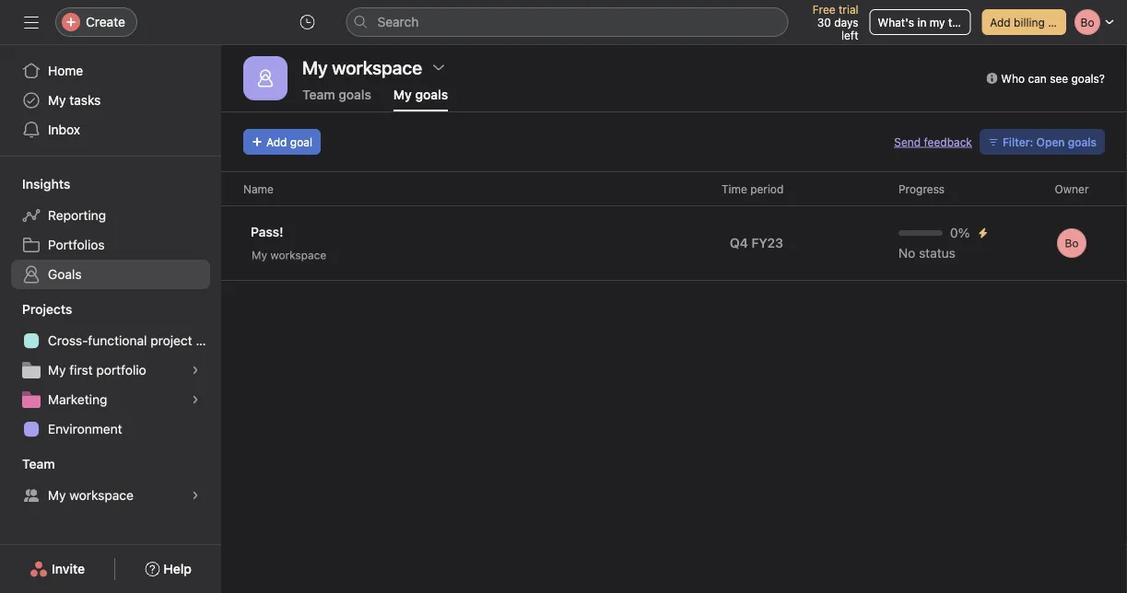 Task type: locate. For each thing, give the bounding box(es) containing it.
feedback
[[924, 136, 973, 148]]

my
[[394, 87, 412, 102], [48, 93, 66, 108], [252, 249, 267, 262], [48, 363, 66, 378], [48, 488, 66, 504]]

my workspace down environment
[[48, 488, 134, 504]]

add inside button
[[991, 16, 1011, 29]]

tasks
[[69, 93, 101, 108]]

my
[[930, 16, 946, 29]]

0 horizontal spatial add
[[267, 136, 287, 148]]

goals
[[48, 267, 82, 282]]

search
[[378, 14, 419, 30]]

no status
[[899, 246, 956, 261]]

workspace down environment 'link' in the bottom of the page
[[69, 488, 134, 504]]

show options image
[[432, 60, 446, 75]]

help button
[[133, 553, 204, 587]]

my left first
[[48, 363, 66, 378]]

owner
[[1055, 183, 1090, 196]]

help
[[163, 562, 192, 577]]

2 horizontal spatial goals
[[1069, 136, 1097, 148]]

goals inside my goals link
[[415, 87, 448, 102]]

workspace
[[271, 249, 327, 262], [69, 488, 134, 504]]

marketing
[[48, 392, 107, 408]]

remove image
[[334, 248, 349, 263]]

invite button
[[18, 553, 97, 587]]

period
[[751, 183, 784, 196]]

my workspace button
[[243, 243, 357, 268]]

team inside "link"
[[302, 87, 335, 102]]

1 horizontal spatial team
[[302, 87, 335, 102]]

team down environment
[[22, 457, 55, 472]]

1 horizontal spatial workspace
[[271, 249, 327, 262]]

0 vertical spatial add
[[991, 16, 1011, 29]]

add billing info
[[991, 16, 1068, 29]]

team
[[302, 87, 335, 102], [22, 457, 55, 472]]

my inside 'projects' element
[[48, 363, 66, 378]]

q4 fy23
[[730, 236, 784, 251]]

team inside dropdown button
[[22, 457, 55, 472]]

1 vertical spatial team
[[22, 457, 55, 472]]

team for team goals
[[302, 87, 335, 102]]

team for team
[[22, 457, 55, 472]]

0 vertical spatial workspace
[[271, 249, 327, 262]]

1 vertical spatial workspace
[[69, 488, 134, 504]]

my goals
[[394, 87, 448, 102]]

0 horizontal spatial workspace
[[69, 488, 134, 504]]

team up goal
[[302, 87, 335, 102]]

add goal
[[267, 136, 313, 148]]

my down team dropdown button
[[48, 488, 66, 504]]

add
[[991, 16, 1011, 29], [267, 136, 287, 148]]

goal
[[290, 136, 313, 148]]

open
[[1037, 136, 1066, 148]]

filter: open goals
[[1003, 136, 1097, 148]]

add left billing
[[991, 16, 1011, 29]]

my for the my first portfolio link
[[48, 363, 66, 378]]

0 horizontal spatial team
[[22, 457, 55, 472]]

30
[[818, 16, 832, 29]]

0 horizontal spatial goals
[[339, 87, 372, 102]]

my inside dropdown button
[[252, 249, 267, 262]]

goals
[[339, 87, 372, 102], [415, 87, 448, 102], [1069, 136, 1097, 148]]

no
[[899, 246, 916, 261]]

see details, my first portfolio image
[[190, 365, 201, 376]]

info
[[1049, 16, 1068, 29]]

functional
[[88, 333, 147, 349]]

1 horizontal spatial add
[[991, 16, 1011, 29]]

my workspace inside teams element
[[48, 488, 134, 504]]

goals down "show options" image
[[415, 87, 448, 102]]

goals down the my workspace
[[339, 87, 372, 102]]

goals right the open
[[1069, 136, 1097, 148]]

1 horizontal spatial my workspace
[[252, 249, 327, 262]]

workspace down pass! link
[[271, 249, 327, 262]]

my down pass!
[[252, 249, 267, 262]]

add left goal
[[267, 136, 287, 148]]

my workspace down pass! link
[[252, 249, 327, 262]]

portfolios link
[[11, 231, 210, 260]]

my inside teams element
[[48, 488, 66, 504]]

hide sidebar image
[[24, 15, 39, 30]]

goals inside team goals "link"
[[339, 87, 372, 102]]

0%
[[951, 225, 971, 241]]

1 horizontal spatial goals
[[415, 87, 448, 102]]

teams element
[[0, 448, 221, 515]]

left
[[842, 29, 859, 41]]

my inside global element
[[48, 93, 66, 108]]

projects element
[[0, 293, 221, 448]]

projects button
[[0, 301, 72, 319]]

send feedback
[[895, 136, 973, 148]]

trial
[[839, 3, 859, 16]]

name
[[243, 183, 274, 196]]

see
[[1050, 72, 1069, 85]]

send
[[895, 136, 921, 148]]

what's in my trial?
[[878, 16, 974, 29]]

insights button
[[0, 175, 70, 194]]

my workspace
[[302, 56, 422, 78]]

0 vertical spatial team
[[302, 87, 335, 102]]

inbox
[[48, 122, 80, 137]]

workspace inside the my workspace link
[[69, 488, 134, 504]]

0 vertical spatial my workspace
[[252, 249, 327, 262]]

1 vertical spatial my workspace
[[48, 488, 134, 504]]

add inside button
[[267, 136, 287, 148]]

my workspace
[[252, 249, 327, 262], [48, 488, 134, 504]]

add for add goal
[[267, 136, 287, 148]]

1 vertical spatial add
[[267, 136, 287, 148]]

billing
[[1015, 16, 1046, 29]]

my left tasks
[[48, 93, 66, 108]]

who
[[1002, 72, 1026, 85]]

what's in my trial? button
[[870, 9, 974, 35]]

0 horizontal spatial my workspace
[[48, 488, 134, 504]]



Task type: describe. For each thing, give the bounding box(es) containing it.
free trial 30 days left
[[813, 3, 859, 41]]

goals inside filter: open goals dropdown button
[[1069, 136, 1097, 148]]

create
[[86, 14, 125, 30]]

q4
[[730, 236, 749, 251]]

environment
[[48, 422, 122, 437]]

see details, marketing image
[[190, 395, 201, 406]]

in
[[918, 16, 927, 29]]

my tasks link
[[11, 86, 210, 115]]

history image
[[300, 15, 315, 30]]

marketing link
[[11, 385, 210, 415]]

first
[[69, 363, 93, 378]]

global element
[[0, 45, 221, 156]]

bo
[[1066, 237, 1079, 250]]

see details, my workspace image
[[190, 491, 201, 502]]

inbox link
[[11, 115, 210, 145]]

reporting link
[[11, 201, 210, 231]]

pass!
[[251, 225, 284, 240]]

add goal button
[[243, 129, 321, 155]]

cross-functional project plan link
[[11, 326, 221, 356]]

add for add billing info
[[991, 16, 1011, 29]]

my workspace inside dropdown button
[[252, 249, 327, 262]]

goals link
[[11, 260, 210, 290]]

cross-
[[48, 333, 88, 349]]

portfolio
[[96, 363, 146, 378]]

insights
[[22, 177, 70, 192]]

filter:
[[1003, 136, 1034, 148]]

reporting
[[48, 208, 106, 223]]

environment link
[[11, 415, 210, 444]]

free
[[813, 3, 836, 16]]

team button
[[0, 456, 55, 474]]

add billing info button
[[982, 9, 1068, 35]]

create button
[[55, 7, 137, 37]]

team goals link
[[302, 87, 372, 112]]

plan
[[196, 333, 221, 349]]

my for my tasks link
[[48, 93, 66, 108]]

my first portfolio
[[48, 363, 146, 378]]

filter: open goals button
[[980, 129, 1106, 155]]

team goals
[[302, 87, 372, 102]]

status
[[920, 246, 956, 261]]

portfolios
[[48, 237, 105, 253]]

search button
[[346, 7, 789, 37]]

workspace inside my workspace dropdown button
[[271, 249, 327, 262]]

my goals link
[[394, 87, 448, 112]]

pass! link
[[251, 222, 298, 243]]

my workspace link
[[11, 481, 210, 511]]

days
[[835, 16, 859, 29]]

my tasks
[[48, 93, 101, 108]]

send feedback link
[[895, 134, 973, 150]]

fy23
[[752, 236, 784, 251]]

goals for team goals
[[339, 87, 372, 102]]

time period
[[722, 183, 784, 196]]

project
[[151, 333, 192, 349]]

home
[[48, 63, 83, 78]]

trial?
[[949, 16, 974, 29]]

cross-functional project plan
[[48, 333, 221, 349]]

projects
[[22, 302, 72, 317]]

time
[[722, 183, 748, 196]]

my down the my workspace
[[394, 87, 412, 102]]

my first portfolio link
[[11, 356, 210, 385]]

can
[[1029, 72, 1047, 85]]

q4 fy23 button
[[722, 231, 807, 256]]

invite
[[52, 562, 85, 577]]

insights element
[[0, 168, 221, 293]]

home link
[[11, 56, 210, 86]]

search list box
[[346, 7, 789, 37]]

my for the my workspace link
[[48, 488, 66, 504]]

progress
[[899, 183, 945, 196]]

what's
[[878, 16, 915, 29]]

goals for my goals
[[415, 87, 448, 102]]

bo button
[[1058, 229, 1087, 258]]

who can see goals?
[[1002, 72, 1106, 85]]

goals?
[[1072, 72, 1106, 85]]



Task type: vqa. For each thing, say whether or not it's contained in the screenshot.
New insights image
no



